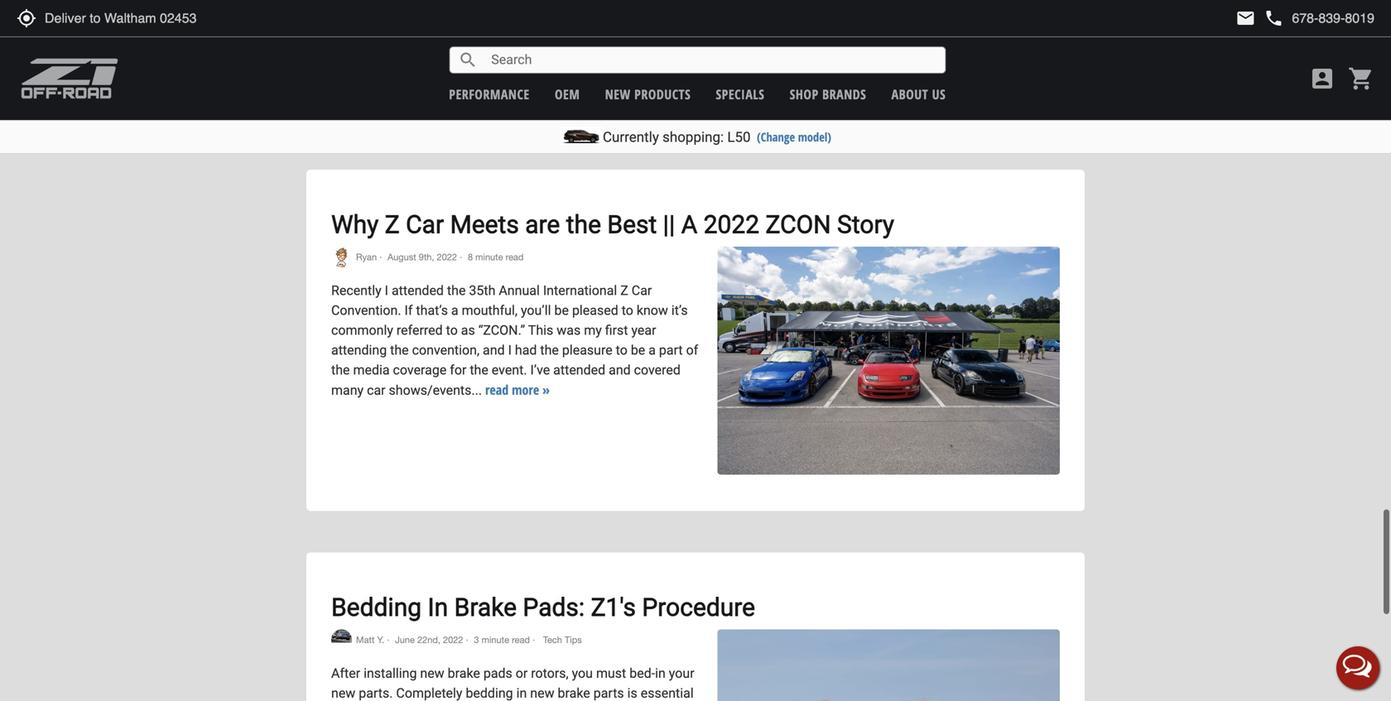 Task type: vqa. For each thing, say whether or not it's contained in the screenshot.
$29.99 inside the Z1 SMOD T-Shirt $29.99
no



Task type: describe. For each thing, give the bounding box(es) containing it.
installing
[[364, 666, 417, 682]]

meets
[[450, 210, 519, 239]]

new up completely
[[420, 666, 445, 682]]

bedding in brake pads: z1's procedure link
[[331, 593, 755, 622]]

products
[[635, 85, 691, 103]]

(change
[[757, 129, 795, 145]]

bedding
[[466, 686, 513, 702]]

why z car meets are the best || a 2022 zcon story link
[[331, 210, 895, 239]]

referred
[[397, 323, 443, 338]]

the right for
[[470, 362, 489, 378]]

phone link
[[1264, 8, 1375, 28]]

||
[[663, 210, 675, 239]]

1 horizontal spatial brake
[[558, 686, 590, 702]]

mail
[[1236, 8, 1256, 28]]

z inside recently i attended the 35th annual international z car convention. if that's a mouthful, you'll be pleased to know it's commonly referred to as "zcon." this was my first year attending the convention, and i had the pleasure to be a part of the media coverage for the event. i've attended and covered many car shows/events...
[[621, 283, 628, 299]]

performance link
[[449, 85, 530, 103]]

procedure
[[642, 593, 755, 622]]

coverage
[[393, 362, 447, 378]]

as
[[461, 323, 475, 338]]

0 horizontal spatial brake
[[448, 666, 480, 682]]

about us
[[892, 85, 946, 103]]

you
[[572, 666, 593, 682]]

the up many
[[331, 362, 350, 378]]

annual
[[499, 283, 540, 299]]

about
[[892, 85, 929, 103]]

many
[[331, 383, 364, 398]]

1 horizontal spatial in
[[655, 666, 666, 682]]

2022 for why z car meets are the best || a 2022 zcon story
[[437, 252, 457, 263]]

tech
[[543, 635, 562, 646]]

i've
[[530, 362, 550, 378]]

9th,
[[419, 252, 434, 263]]

new left products
[[605, 85, 631, 103]]

brands
[[822, 85, 867, 103]]

june
[[395, 635, 415, 646]]

tips
[[565, 635, 582, 646]]

read for meets
[[506, 252, 524, 263]]

why z car meets are the best || a 2022 zcon story
[[331, 210, 895, 239]]

first
[[605, 323, 628, 338]]

the left '35th'
[[447, 283, 466, 299]]

the down this
[[540, 342, 559, 358]]

0 horizontal spatial attended
[[392, 283, 444, 299]]

new down after
[[331, 686, 356, 702]]

model)
[[798, 129, 832, 145]]

this
[[528, 323, 553, 338]]

are
[[525, 210, 560, 239]]

mail link
[[1236, 8, 1256, 28]]

after
[[331, 666, 360, 682]]

completely
[[396, 686, 463, 702]]

the right the are
[[566, 210, 601, 239]]

performance
[[449, 85, 530, 103]]

in
[[428, 593, 448, 622]]

matt
[[356, 635, 375, 646]]

if
[[405, 303, 413, 318]]

mouthful,
[[462, 303, 518, 318]]

ryan
[[356, 252, 377, 263]]

2022 for bedding in brake pads: z1's procedure
[[443, 635, 463, 646]]

z1's
[[591, 593, 636, 622]]

the down referred
[[390, 342, 409, 358]]

why
[[331, 210, 379, 239]]

bedding in brake pads: z1's procedure
[[331, 593, 755, 622]]

account_box link
[[1305, 65, 1340, 92]]

z1 motorsports logo image
[[21, 58, 119, 99]]

0 horizontal spatial a
[[451, 303, 459, 318]]

mail phone
[[1236, 8, 1284, 28]]

august 9th, 2022
[[388, 252, 457, 263]]

august
[[388, 252, 416, 263]]

0 horizontal spatial be
[[555, 303, 569, 318]]

0 vertical spatial car
[[406, 210, 444, 239]]

was
[[557, 323, 581, 338]]

1 vertical spatial read
[[485, 381, 509, 399]]

specials
[[716, 85, 765, 103]]

1 vertical spatial in
[[516, 686, 527, 702]]

read more »
[[485, 381, 550, 399]]

rotors,
[[531, 666, 569, 682]]

pads
[[484, 666, 512, 682]]

"zcon."
[[478, 323, 525, 338]]

parts
[[594, 686, 624, 702]]

y.
[[377, 635, 384, 646]]

pleasure
[[562, 342, 613, 358]]

event.
[[492, 362, 527, 378]]

about us link
[[892, 85, 946, 103]]

shop brands link
[[790, 85, 867, 103]]

brake
[[454, 593, 517, 622]]

bedding
[[331, 593, 422, 622]]

specials link
[[716, 85, 765, 103]]

after installing new brake pads or rotors, you must bed-in your new parts. completely bedding in new brake parts is essentia
[[331, 666, 699, 702]]

8 minute read
[[468, 252, 524, 263]]

read for pads:
[[512, 635, 530, 646]]

car
[[367, 383, 386, 398]]

currently shopping: l50 (change model)
[[603, 129, 832, 145]]

more
[[512, 381, 539, 399]]



Task type: locate. For each thing, give the bounding box(es) containing it.
car up 9th,
[[406, 210, 444, 239]]

international
[[543, 283, 617, 299]]

1 vertical spatial attended
[[553, 362, 606, 378]]

to up first
[[622, 303, 633, 318]]

part
[[659, 342, 683, 358]]

0 horizontal spatial car
[[406, 210, 444, 239]]

search
[[458, 50, 478, 70]]

1 vertical spatial to
[[446, 323, 458, 338]]

know
[[637, 303, 668, 318]]

1 horizontal spatial attended
[[553, 362, 606, 378]]

attended up if
[[392, 283, 444, 299]]

shopping:
[[663, 129, 724, 145]]

the
[[566, 210, 601, 239], [447, 283, 466, 299], [390, 342, 409, 358], [540, 342, 559, 358], [331, 362, 350, 378], [470, 362, 489, 378]]

to down first
[[616, 342, 628, 358]]

shop
[[790, 85, 819, 103]]

to left as
[[446, 323, 458, 338]]

your
[[669, 666, 695, 682]]

2022 right a
[[704, 210, 760, 239]]

currently
[[603, 129, 659, 145]]

read up the annual
[[506, 252, 524, 263]]

brake up bedding on the bottom of page
[[448, 666, 480, 682]]

1 horizontal spatial a
[[649, 342, 656, 358]]

new
[[605, 85, 631, 103], [420, 666, 445, 682], [331, 686, 356, 702], [530, 686, 555, 702]]

2 vertical spatial 2022
[[443, 635, 463, 646]]

shop brands
[[790, 85, 867, 103]]

minute for pads:
[[482, 635, 509, 646]]

1 vertical spatial be
[[631, 342, 645, 358]]

1 vertical spatial a
[[649, 342, 656, 358]]

read left "tech"
[[512, 635, 530, 646]]

i up convention.
[[385, 283, 388, 299]]

year
[[631, 323, 656, 338]]

in left your
[[655, 666, 666, 682]]

new products
[[605, 85, 691, 103]]

0 vertical spatial i
[[385, 283, 388, 299]]

us
[[932, 85, 946, 103]]

had
[[515, 342, 537, 358]]

and
[[483, 342, 505, 358], [609, 362, 631, 378]]

Search search field
[[478, 47, 945, 73]]

shows/events...
[[389, 383, 482, 398]]

0 horizontal spatial z
[[385, 210, 400, 239]]

read
[[506, 252, 524, 263], [485, 381, 509, 399], [512, 635, 530, 646]]

0 vertical spatial 2022
[[704, 210, 760, 239]]

new products link
[[605, 85, 691, 103]]

brake down you
[[558, 686, 590, 702]]

a right that's in the left of the page
[[451, 303, 459, 318]]

1 vertical spatial z
[[621, 283, 628, 299]]

june 22nd, 2022
[[395, 635, 463, 646]]

in
[[655, 666, 666, 682], [516, 686, 527, 702]]

1 horizontal spatial z
[[621, 283, 628, 299]]

car up know
[[632, 283, 652, 299]]

1 vertical spatial 2022
[[437, 252, 457, 263]]

pads:
[[523, 593, 585, 622]]

in down or
[[516, 686, 527, 702]]

0 vertical spatial and
[[483, 342, 505, 358]]

z
[[385, 210, 400, 239], [621, 283, 628, 299]]

best
[[607, 210, 657, 239]]

1 vertical spatial i
[[508, 342, 512, 358]]

you'll
[[521, 303, 551, 318]]

account_box
[[1309, 65, 1336, 92]]

35th
[[469, 283, 496, 299]]

media
[[353, 362, 390, 378]]

»
[[543, 381, 550, 399]]

0 vertical spatial attended
[[392, 283, 444, 299]]

2 vertical spatial to
[[616, 342, 628, 358]]

a left "part"
[[649, 342, 656, 358]]

1 vertical spatial brake
[[558, 686, 590, 702]]

pleased
[[572, 303, 618, 318]]

or
[[516, 666, 528, 682]]

0 vertical spatial a
[[451, 303, 459, 318]]

new down rotors,
[[530, 686, 555, 702]]

(change model) link
[[757, 129, 832, 145]]

recently
[[331, 283, 382, 299]]

0 vertical spatial minute
[[475, 252, 503, 263]]

22nd,
[[417, 635, 441, 646]]

1 horizontal spatial be
[[631, 342, 645, 358]]

8
[[468, 252, 473, 263]]

i
[[385, 283, 388, 299], [508, 342, 512, 358]]

attended
[[392, 283, 444, 299], [553, 362, 606, 378]]

attended down pleasure at the left of page
[[553, 362, 606, 378]]

of
[[686, 342, 698, 358]]

1 horizontal spatial car
[[632, 283, 652, 299]]

1 vertical spatial and
[[609, 362, 631, 378]]

0 vertical spatial in
[[655, 666, 666, 682]]

be up was
[[555, 303, 569, 318]]

0 vertical spatial be
[[555, 303, 569, 318]]

oem link
[[555, 85, 580, 103]]

parts.
[[359, 686, 393, 702]]

matt y.
[[356, 635, 384, 646]]

why z car meets are the best || a 2022 zcon story image
[[718, 247, 1060, 475]]

must
[[596, 666, 626, 682]]

0 horizontal spatial and
[[483, 342, 505, 358]]

0 horizontal spatial i
[[385, 283, 388, 299]]

my_location
[[17, 8, 36, 28]]

and left covered
[[609, 362, 631, 378]]

oem
[[555, 85, 580, 103]]

0 horizontal spatial in
[[516, 686, 527, 702]]

minute for meets
[[475, 252, 503, 263]]

1 vertical spatial minute
[[482, 635, 509, 646]]

car
[[406, 210, 444, 239], [632, 283, 652, 299]]

read down event.
[[485, 381, 509, 399]]

0 vertical spatial read
[[506, 252, 524, 263]]

1 horizontal spatial i
[[508, 342, 512, 358]]

matt y. image
[[331, 630, 352, 643]]

car inside recently i attended the 35th annual international z car convention. if that's a mouthful, you'll be pleased to know it's commonly referred to as "zcon." this was my first year attending the convention, and i had the pleasure to be a part of the media coverage for the event. i've attended and covered many car shows/events...
[[632, 283, 652, 299]]

convention.
[[331, 303, 401, 318]]

2022 right 9th,
[[437, 252, 457, 263]]

shopping_cart link
[[1344, 65, 1375, 92]]

0 vertical spatial brake
[[448, 666, 480, 682]]

0 vertical spatial to
[[622, 303, 633, 318]]

3 minute read
[[474, 635, 530, 646]]

ryan image
[[331, 247, 352, 267]]

be down the year
[[631, 342, 645, 358]]

covered
[[634, 362, 681, 378]]

2022 left 3
[[443, 635, 463, 646]]

z up august
[[385, 210, 400, 239]]

minute right 3
[[482, 635, 509, 646]]

i left had
[[508, 342, 512, 358]]

1 horizontal spatial and
[[609, 362, 631, 378]]

a
[[451, 303, 459, 318], [649, 342, 656, 358]]

minute right 8
[[475, 252, 503, 263]]

read more » link
[[485, 381, 550, 399]]

brake
[[448, 666, 480, 682], [558, 686, 590, 702]]

my
[[584, 323, 602, 338]]

recently i attended the 35th annual international z car convention. if that's a mouthful, you'll be pleased to know it's commonly referred to as "zcon." this was my first year attending the convention, and i had the pleasure to be a part of the media coverage for the event. i've attended and covered many car shows/events...
[[331, 283, 698, 398]]

phone
[[1264, 8, 1284, 28]]

and down "zcon."
[[483, 342, 505, 358]]

convention,
[[412, 342, 480, 358]]

a
[[681, 210, 698, 239]]

be
[[555, 303, 569, 318], [631, 342, 645, 358]]

l50
[[727, 129, 751, 145]]

1 vertical spatial car
[[632, 283, 652, 299]]

tech tips
[[541, 635, 582, 646]]

z up first
[[621, 283, 628, 299]]

that's
[[416, 303, 448, 318]]

0 vertical spatial z
[[385, 210, 400, 239]]

2 vertical spatial read
[[512, 635, 530, 646]]

commonly
[[331, 323, 393, 338]]

zcon
[[766, 210, 831, 239]]



